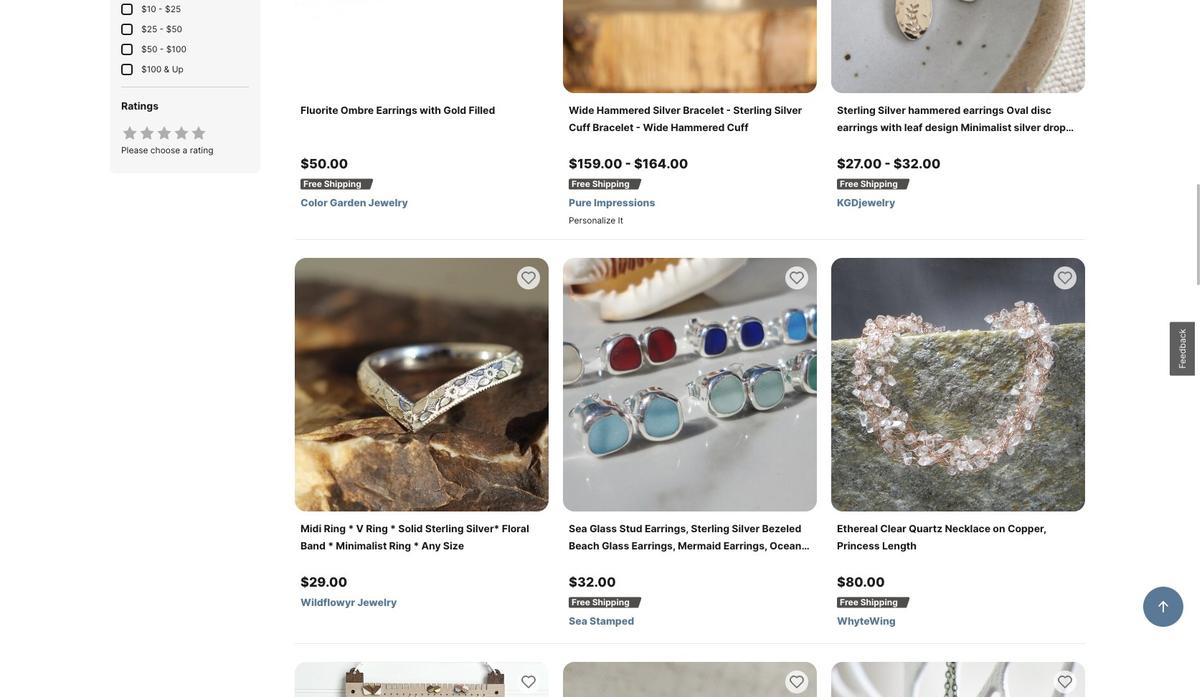 Task type: vqa. For each thing, say whether or not it's contained in the screenshot.
"$10 - $25"
yes



Task type: locate. For each thing, give the bounding box(es) containing it.
everyday
[[880, 136, 926, 148]]

solid
[[398, 520, 423, 532]]

1 horizontal spatial $50
[[166, 21, 182, 32]]

1 vertical spatial minimalist
[[336, 537, 387, 549]]

1 vertical spatial $100
[[141, 61, 162, 72]]

free shipping down $50.00
[[303, 176, 361, 186]]

bracelet
[[683, 101, 724, 113], [593, 118, 634, 131]]

1 horizontal spatial hammered
[[671, 118, 725, 131]]

midi ring * v ring * solid sterling silver* floral band  * minimalist ring * any size
[[301, 520, 529, 549]]

sea inside sea stamped link
[[569, 613, 587, 625]]

with up everyday
[[880, 118, 902, 131]]

disc
[[1031, 101, 1052, 113]]

color garden jewelry
[[301, 194, 408, 206]]

* left v at the bottom of the page
[[348, 520, 354, 532]]

free up pure
[[572, 176, 590, 186]]

jewelry right wildflowyr
[[357, 594, 397, 606]]

earrings,
[[645, 520, 689, 532], [632, 537, 675, 549], [723, 537, 767, 549], [569, 554, 613, 567]]

favorite image for "product name is non-piercing ear cuffs, gold filled sterling silver rose gold filled, set or single, no piercing fake helix cartilage earring, two styles" image
[[788, 671, 805, 689]]

sterling silver hammered earrings oval disc earrings with leaf design minimalist silver drop earrings everyday dainty small dangle earrings $27.00 - $32.00
[[837, 101, 1067, 169]]

kgdjewelry link
[[837, 194, 1079, 207]]

0 vertical spatial with
[[420, 101, 441, 113]]

free shipping up sea stamped
[[572, 595, 630, 605]]

1 horizontal spatial cuff
[[727, 118, 749, 131]]

free shipping for $32.00
[[572, 595, 630, 605]]

bracelet down product name is wide hammered silver bracelet - sterling silver cuff bracelet - wide hammered cuff image
[[683, 101, 724, 113]]

1 horizontal spatial bracelet
[[683, 101, 724, 113]]

$32.00
[[893, 153, 941, 169], [569, 572, 616, 587]]

$29.00 wildflowyr jewelry
[[301, 572, 397, 606]]

free down $27.00
[[840, 176, 858, 186]]

gold
[[443, 101, 466, 113]]

fluorite ombre earrings with gold filled
[[301, 101, 495, 113]]

jewelry right garden
[[368, 194, 408, 206]]

v
[[356, 520, 364, 532]]

with left the gold
[[420, 101, 441, 113]]

tabler image
[[121, 122, 138, 139]]

free up color
[[303, 176, 322, 186]]

free shipping up 'whytewing'
[[840, 595, 898, 605]]

*
[[348, 520, 354, 532], [390, 520, 396, 532], [328, 537, 334, 549], [413, 537, 419, 549]]

free shipping down "$159.00"
[[572, 176, 630, 186]]

1 horizontal spatial wide
[[643, 118, 668, 131]]

free for $159.00 - $164.00
[[572, 176, 590, 186]]

jewelry for $29.00
[[357, 594, 397, 606]]

0 horizontal spatial hammered
[[597, 101, 650, 113]]

$32.00 inside 'sterling silver hammered earrings oval disc earrings with leaf design minimalist silver drop earrings everyday dainty small dangle earrings $27.00 - $32.00'
[[893, 153, 941, 169]]

1 vertical spatial wide
[[643, 118, 668, 131]]

tabler image up choose
[[156, 122, 173, 139]]

shipping up impressions
[[592, 176, 630, 186]]

shipping up kgdjewelry
[[860, 176, 898, 186]]

favorite image for product name is embroidered pink rose locket necklace - a delicate keepsake for cherished memories image
[[1057, 671, 1074, 689]]

4 tabler image from the left
[[190, 122, 207, 139]]

sterling
[[733, 101, 772, 113], [837, 101, 876, 113], [425, 520, 464, 532], [691, 520, 730, 532]]

ring right v at the bottom of the page
[[366, 520, 388, 532]]

any
[[421, 537, 441, 549]]

rating
[[190, 142, 213, 153]]

tabler image up a
[[173, 122, 190, 139]]

necklace
[[945, 520, 991, 532]]

0 vertical spatial bracelet
[[683, 101, 724, 113]]

3 tabler image from the left
[[173, 122, 190, 139]]

shipping for $80.00
[[860, 595, 898, 605]]

minimalist down v at the bottom of the page
[[336, 537, 387, 549]]

princess
[[837, 537, 880, 549]]

1 vertical spatial $50
[[141, 41, 157, 52]]

product name is embroidered pink rose locket necklace - a delicate keepsake for cherished memories image
[[831, 660, 1085, 698]]

earrings
[[963, 101, 1004, 113], [837, 118, 878, 131], [837, 136, 878, 148], [1026, 136, 1067, 148]]

1 cuff from the left
[[569, 118, 590, 131]]

ring
[[324, 520, 346, 532], [366, 520, 388, 532], [389, 537, 411, 549]]

sea left stamped
[[569, 613, 587, 625]]

ring right 'midi' at the left
[[324, 520, 346, 532]]

free up sea stamped
[[572, 595, 590, 605]]

1 horizontal spatial ring
[[366, 520, 388, 532]]

0 horizontal spatial with
[[420, 101, 441, 113]]

$32.00 down everyday
[[893, 153, 941, 169]]

shipping for $32.00
[[592, 595, 630, 605]]

-
[[159, 1, 163, 11], [160, 21, 164, 32], [160, 41, 164, 52], [726, 101, 731, 113], [636, 118, 641, 131], [625, 153, 631, 169], [885, 153, 891, 169]]

dangle
[[990, 136, 1024, 148]]

product name is wide hammered silver bracelet - sterling silver cuff bracelet - wide hammered cuff image
[[563, 0, 817, 90]]

silver
[[1014, 118, 1041, 131]]

sea
[[569, 520, 587, 532], [615, 554, 633, 567], [709, 554, 728, 567], [569, 613, 587, 625]]

$50 down $25 - $50
[[141, 41, 157, 52]]

favorite image for "product name is midi ring * v ring * solid sterling silver* floral band  * minimalist ring * any size" image
[[520, 267, 537, 284]]

0 horizontal spatial bracelet
[[593, 118, 634, 131]]

sterling inside sea glass stud earrings, sterling silver bezeled beach glass earrings,  mermaid earrings, ocean earrings, sea glass jewelry, sea glass gift $32.00
[[691, 520, 730, 532]]

hammered up $159.00 - $164.00
[[597, 101, 650, 113]]

minimalist
[[961, 118, 1012, 131], [336, 537, 387, 549]]

1 horizontal spatial $32.00
[[893, 153, 941, 169]]

ring down solid
[[389, 537, 411, 549]]

minimalist inside midi ring * v ring * solid sterling silver* floral band  * minimalist ring * any size
[[336, 537, 387, 549]]

bracelet up $159.00 - $164.00
[[593, 118, 634, 131]]

minimalist inside 'sterling silver hammered earrings oval disc earrings with leaf design minimalist silver drop earrings everyday dainty small dangle earrings $27.00 - $32.00'
[[961, 118, 1012, 131]]

cuff
[[569, 118, 590, 131], [727, 118, 749, 131]]

jewelry
[[368, 194, 408, 206], [357, 594, 397, 606]]

mermaid
[[678, 537, 721, 549]]

favorite image
[[520, 267, 537, 284], [788, 267, 805, 284], [788, 671, 805, 689], [1057, 671, 1074, 689]]

1 vertical spatial favorite image
[[520, 671, 537, 689]]

0 horizontal spatial minimalist
[[336, 537, 387, 549]]

0 horizontal spatial cuff
[[569, 118, 590, 131]]

whytewing link
[[837, 613, 1079, 625]]

design
[[925, 118, 958, 131]]

hammered
[[597, 101, 650, 113], [671, 118, 725, 131]]

pure impressions personalize it
[[569, 194, 655, 223]]

beach
[[569, 537, 599, 549]]

0 vertical spatial $25
[[165, 1, 181, 11]]

glass left gift
[[730, 554, 757, 567]]

silver
[[653, 101, 681, 113], [774, 101, 802, 113], [878, 101, 906, 113], [732, 520, 760, 532]]

1 horizontal spatial with
[[880, 118, 902, 131]]

free down $80.00
[[840, 595, 858, 605]]

0 vertical spatial $32.00
[[893, 153, 941, 169]]

0 horizontal spatial wide
[[569, 101, 594, 113]]

sea glass stud earrings, sterling silver bezeled beach glass earrings,  mermaid earrings, ocean earrings, sea glass jewelry, sea glass gift link
[[569, 518, 811, 567]]

shipping for $50.00
[[324, 176, 361, 186]]

hammered up $164.00
[[671, 118, 725, 131]]

hammered
[[908, 101, 961, 113]]

0 horizontal spatial ring
[[324, 520, 346, 532]]

1 horizontal spatial favorite image
[[1057, 267, 1074, 284]]

free shipping for $50.00
[[303, 176, 361, 186]]

1 vertical spatial jewelry
[[357, 594, 397, 606]]

* left solid
[[390, 520, 396, 532]]

$50 up $50 - $100
[[166, 21, 182, 32]]

favorite image
[[1057, 267, 1074, 284], [520, 671, 537, 689]]

jewelry,
[[666, 554, 707, 567]]

wide up $164.00
[[643, 118, 668, 131]]

impressions
[[594, 194, 655, 206]]

tabler image
[[138, 122, 156, 139], [156, 122, 173, 139], [173, 122, 190, 139], [190, 122, 207, 139]]

wide
[[569, 101, 594, 113], [643, 118, 668, 131]]

$25
[[165, 1, 181, 11], [141, 21, 157, 32]]

$100 left &
[[141, 61, 162, 72]]

0 vertical spatial wide
[[569, 101, 594, 113]]

$32.00 down "beach"
[[569, 572, 616, 587]]

0 vertical spatial $50
[[166, 21, 182, 32]]

kgdjewelry
[[837, 194, 895, 206]]

0 horizontal spatial $32.00
[[569, 572, 616, 587]]

glass
[[590, 520, 617, 532], [602, 537, 629, 549], [636, 554, 663, 567], [730, 554, 757, 567]]

sea down stud
[[615, 554, 633, 567]]

$100 up 'up'
[[166, 41, 186, 52]]

jewelry inside $29.00 wildflowyr jewelry
[[357, 594, 397, 606]]

drop
[[1043, 118, 1066, 131]]

0 horizontal spatial favorite image
[[520, 671, 537, 689]]

1 vertical spatial bracelet
[[593, 118, 634, 131]]

free
[[303, 176, 322, 186], [572, 176, 590, 186], [840, 176, 858, 186], [572, 595, 590, 605], [840, 595, 858, 605]]

stamped
[[590, 613, 634, 625]]

product name is sea glass stud earrings, sterling silver bezeled beach glass earrings,  mermaid earrings, ocean earrings, sea glass jewelry, sea glass gift image
[[563, 255, 817, 509]]

a
[[183, 142, 187, 153]]

shipping up stamped
[[592, 595, 630, 605]]

with
[[420, 101, 441, 113], [880, 118, 902, 131]]

$25 up $25 - $50
[[165, 1, 181, 11]]

product name is fluorite ombre earrings with gold filled image
[[295, 0, 549, 90]]

0 horizontal spatial $50
[[141, 41, 157, 52]]

1 horizontal spatial minimalist
[[961, 118, 1012, 131]]

midi
[[301, 520, 322, 532]]

0 vertical spatial favorite image
[[1057, 267, 1074, 284]]

tabler image up rating
[[190, 122, 207, 139]]

ocean
[[770, 537, 801, 549]]

tabler image up please
[[138, 122, 156, 139]]

free for $50.00
[[303, 176, 322, 186]]

$50
[[166, 21, 182, 32], [141, 41, 157, 52]]

free shipping up kgdjewelry
[[840, 176, 898, 186]]

$25 down $10
[[141, 21, 157, 32]]

minimalist up small
[[961, 118, 1012, 131]]

$80.00
[[837, 572, 885, 587]]

free for $27.00 - $32.00
[[840, 176, 858, 186]]

1 vertical spatial $32.00
[[569, 572, 616, 587]]

wide hammered silver bracelet - sterling silver cuff bracelet - wide hammered cuff link
[[569, 99, 811, 133]]

jewelry for color
[[368, 194, 408, 206]]

1 horizontal spatial $25
[[165, 1, 181, 11]]

$100
[[166, 41, 186, 52], [141, 61, 162, 72]]

0 horizontal spatial $25
[[141, 21, 157, 32]]

0 vertical spatial $100
[[166, 41, 186, 52]]

1 vertical spatial with
[[880, 118, 902, 131]]

1 horizontal spatial $100
[[166, 41, 186, 52]]

product name is non-piercing ear cuffs, gold filled sterling silver rose gold filled, set or single, no piercing fake helix cartilage earring, two styles image
[[563, 660, 817, 698]]

wide up "$159.00"
[[569, 101, 594, 113]]

stud
[[619, 520, 642, 532]]

$32.00 inside sea glass stud earrings, sterling silver bezeled beach glass earrings,  mermaid earrings, ocean earrings, sea glass jewelry, sea glass gift $32.00
[[569, 572, 616, 587]]

shipping up 'whytewing'
[[860, 595, 898, 605]]

0 vertical spatial jewelry
[[368, 194, 408, 206]]

free shipping for $159.00 - $164.00
[[572, 176, 630, 186]]

0 vertical spatial minimalist
[[961, 118, 1012, 131]]

shipping up garden
[[324, 176, 361, 186]]



Task type: describe. For each thing, give the bounding box(es) containing it.
&
[[164, 61, 169, 72]]

$100 & up
[[141, 61, 184, 72]]

length
[[882, 537, 917, 549]]

product name is ethereal clear quartz necklace on copper, princess length image
[[831, 255, 1085, 509]]

$29.00
[[301, 572, 347, 587]]

free for $80.00
[[840, 595, 858, 605]]

- inside 'sterling silver hammered earrings oval disc earrings with leaf design minimalist silver drop earrings everyday dainty small dangle earrings $27.00 - $32.00'
[[885, 153, 891, 169]]

ethereal clear quartz necklace on copper, princess length
[[837, 520, 1046, 549]]

ratings
[[121, 97, 159, 109]]

free for $32.00
[[572, 595, 590, 605]]

shipping for $159.00 - $164.00
[[592, 176, 630, 186]]

sterling silver hammered earrings oval disc earrings with leaf design minimalist silver drop earrings everyday dainty small dangle earrings link
[[837, 99, 1079, 148]]

sterling inside wide hammered silver bracelet - sterling silver cuff bracelet - wide hammered cuff
[[733, 101, 772, 113]]

with inside 'sterling silver hammered earrings oval disc earrings with leaf design minimalist silver drop earrings everyday dainty small dangle earrings $27.00 - $32.00'
[[880, 118, 902, 131]]

copper,
[[1008, 520, 1046, 532]]

1 vertical spatial $25
[[141, 21, 157, 32]]

ethereal
[[837, 520, 878, 532]]

please choose a rating
[[121, 142, 213, 153]]

earrings, up gift
[[723, 537, 767, 549]]

size
[[443, 537, 464, 549]]

fluorite ombre earrings with gold filled link
[[301, 99, 543, 116]]

filled
[[469, 101, 495, 113]]

1 vertical spatial hammered
[[671, 118, 725, 131]]

sea glass stud earrings, sterling silver bezeled beach glass earrings,  mermaid earrings, ocean earrings, sea glass jewelry, sea glass gift $32.00
[[569, 520, 801, 587]]

* right band at the left of page
[[328, 537, 334, 549]]

silver inside 'sterling silver hammered earrings oval disc earrings with leaf design minimalist silver drop earrings everyday dainty small dangle earrings $27.00 - $32.00'
[[878, 101, 906, 113]]

2 horizontal spatial ring
[[389, 537, 411, 549]]

ethereal clear quartz necklace on copper, princess length link
[[837, 518, 1079, 552]]

sea up "beach"
[[569, 520, 587, 532]]

$159.00 - $164.00
[[569, 153, 688, 169]]

pure impressions link
[[569, 194, 811, 207]]

color garden jewelry link
[[301, 194, 543, 207]]

sea down "mermaid"
[[709, 554, 728, 567]]

leaf
[[904, 118, 923, 131]]

band
[[301, 537, 326, 549]]

glass up "beach"
[[590, 520, 617, 532]]

gift
[[760, 554, 778, 567]]

oval
[[1006, 101, 1029, 113]]

glass left jewelry,
[[636, 554, 663, 567]]

$10 - $25
[[141, 1, 181, 11]]

0 vertical spatial hammered
[[597, 101, 650, 113]]

wildflowyr jewelry link
[[301, 594, 543, 607]]

wildflowyr
[[301, 594, 355, 606]]

silver inside sea glass stud earrings, sterling silver bezeled beach glass earrings,  mermaid earrings, ocean earrings, sea glass jewelry, sea glass gift $32.00
[[732, 520, 760, 532]]

please
[[121, 142, 148, 153]]

1 tabler image from the left
[[138, 122, 156, 139]]

favorite image for product name is sea glass stud earrings, sterling silver bezeled beach glass earrings,  mermaid earrings, ocean earrings, sea glass jewelry, sea glass gift image
[[788, 267, 805, 284]]

$50 - $100
[[141, 41, 186, 52]]

bezeled
[[762, 520, 801, 532]]

earrings, down stud
[[632, 537, 675, 549]]

sterling inside midi ring * v ring * solid sterling silver* floral band  * minimalist ring * any size
[[425, 520, 464, 532]]

earrings
[[376, 101, 417, 113]]

wide hammered silver bracelet - sterling silver cuff bracelet - wide hammered cuff
[[569, 101, 802, 131]]

$50.00
[[301, 153, 348, 169]]

fluorite
[[301, 101, 338, 113]]

sea stamped
[[569, 613, 634, 625]]

product name is sterling silver hammered earrings oval disc earrings with leaf design minimalist silver drop earrings everyday dainty small dangle earrings image
[[831, 0, 1085, 90]]

sea stamped link
[[569, 613, 811, 625]]

pure
[[569, 194, 592, 206]]

up
[[172, 61, 184, 72]]

$164.00
[[634, 153, 688, 169]]

it
[[618, 212, 623, 223]]

favorite image for product name is jewelry rack | display organizer | jewelry organizer | necklace holder | wall mount hanger | earring stud holder | earring display image
[[520, 671, 537, 689]]

on
[[993, 520, 1005, 532]]

color
[[301, 194, 328, 206]]

2 tabler image from the left
[[156, 122, 173, 139]]

earrings, right stud
[[645, 520, 689, 532]]

midi ring * v ring * solid sterling silver* floral band  * minimalist ring * any size link
[[301, 518, 543, 552]]

favorite image for product name is ethereal clear quartz necklace on copper, princess length image
[[1057, 267, 1074, 284]]

free shipping for $27.00 - $32.00
[[840, 176, 898, 186]]

floral
[[502, 520, 529, 532]]

silver*
[[466, 520, 500, 532]]

product name is jewelry rack | display organizer | jewelry organizer | necklace holder | wall mount hanger | earring stud holder | earring display image
[[295, 660, 549, 698]]

product name is midi ring * v ring * solid sterling silver* floral band  * minimalist ring * any size image
[[295, 255, 549, 509]]

quartz
[[909, 520, 943, 532]]

* left any
[[413, 537, 419, 549]]

dainty
[[928, 136, 959, 148]]

earrings, down "beach"
[[569, 554, 613, 567]]

shipping for $27.00 - $32.00
[[860, 176, 898, 186]]

$159.00
[[569, 153, 622, 169]]

personalize
[[569, 212, 616, 223]]

$25 - $50
[[141, 21, 182, 32]]

2 cuff from the left
[[727, 118, 749, 131]]

garden
[[330, 194, 366, 206]]

$10
[[141, 1, 156, 11]]

ombre
[[341, 101, 374, 113]]

choose
[[151, 142, 180, 153]]

sterling inside 'sterling silver hammered earrings oval disc earrings with leaf design minimalist silver drop earrings everyday dainty small dangle earrings $27.00 - $32.00'
[[837, 101, 876, 113]]

0 horizontal spatial $100
[[141, 61, 162, 72]]

glass down stud
[[602, 537, 629, 549]]

$27.00
[[837, 153, 882, 169]]

clear
[[880, 520, 906, 532]]

free shipping for $80.00
[[840, 595, 898, 605]]

small
[[962, 136, 988, 148]]

whytewing
[[837, 613, 896, 625]]



